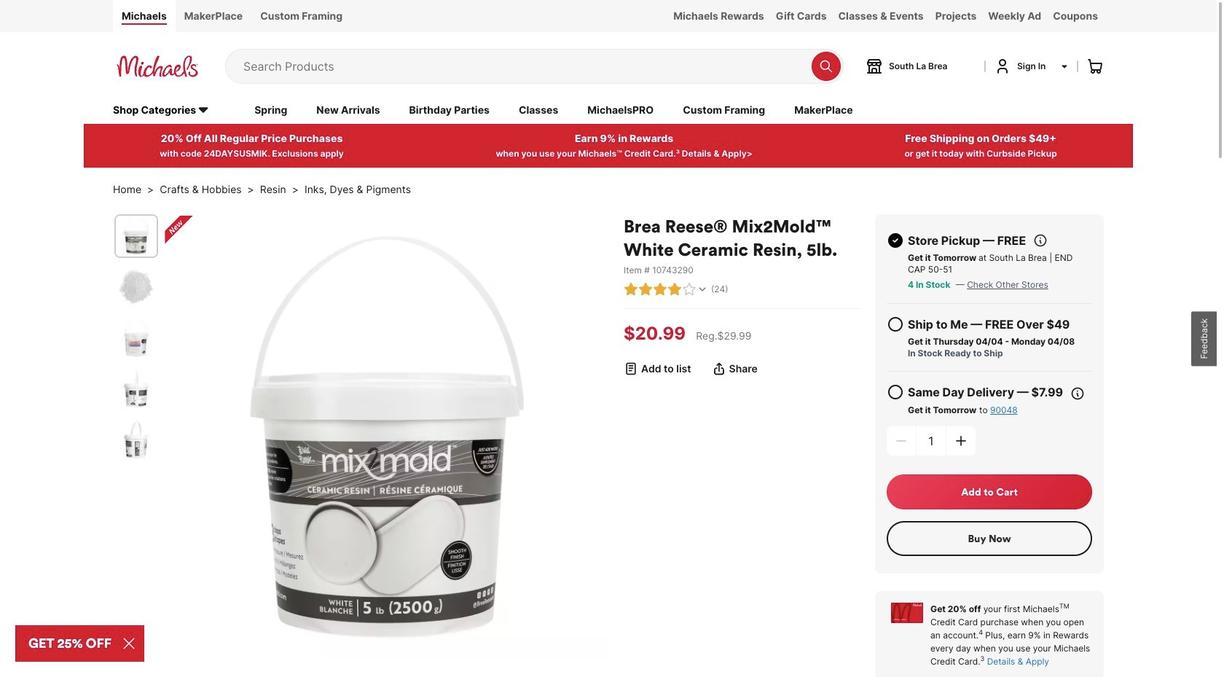 Task type: vqa. For each thing, say whether or not it's contained in the screenshot.
"Brea Reese&#xAE; Mix2Mold&#x2122; White Ceramic Resin, 5lb." image
yes



Task type: describe. For each thing, give the bounding box(es) containing it.
tabler image
[[682, 282, 697, 297]]

open samedaydelivery details modal image
[[1071, 386, 1086, 401]]

button to increment counter for number stepper image
[[954, 434, 969, 448]]



Task type: locate. For each thing, give the bounding box(es) containing it.
Search Input field
[[243, 49, 805, 83]]

search button image
[[819, 59, 834, 74]]

tabler image
[[1034, 233, 1048, 248], [624, 282, 639, 297], [639, 282, 653, 297], [653, 282, 668, 297], [668, 282, 682, 297], [697, 283, 709, 295], [887, 315, 905, 333], [624, 361, 639, 376], [887, 383, 905, 401]]

plcc card logo image
[[892, 603, 924, 623]]

brea reese&#xae; mix2mold&#x2122; white ceramic resin, 5lb. image
[[165, 214, 609, 659], [116, 216, 157, 256], [116, 267, 157, 307], [116, 318, 157, 358], [116, 369, 157, 410], [116, 420, 157, 461]]

Number Stepper text field
[[917, 426, 946, 455]]



